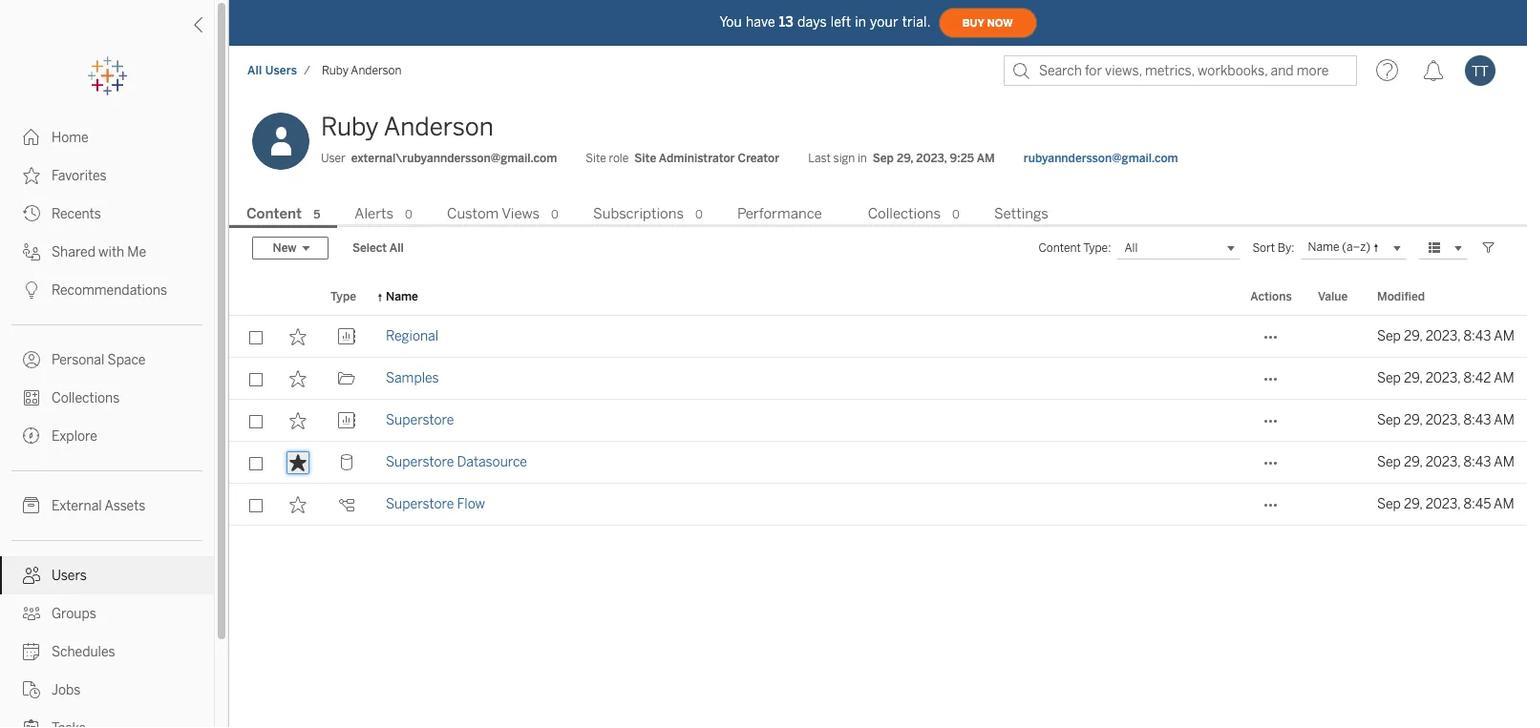 Task type: locate. For each thing, give the bounding box(es) containing it.
sep 29, 2023, 8:43 am up the sep 29, 2023, 8:42 am
[[1377, 329, 1515, 345]]

0 right views
[[551, 208, 559, 222]]

by text only_f5he34f image left schedules
[[23, 644, 40, 661]]

0 horizontal spatial content
[[246, 205, 302, 223]]

by text only_f5he34f image left explore
[[23, 428, 40, 445]]

users up groups
[[52, 568, 87, 585]]

5 by text only_f5he34f image from the top
[[23, 644, 40, 661]]

ruby anderson element
[[316, 64, 407, 77]]

trial.
[[902, 14, 931, 30]]

site
[[586, 152, 606, 165], [635, 152, 656, 165]]

external
[[52, 499, 102, 515]]

1 0 from the left
[[405, 208, 413, 222]]

sep 29, 2023, 8:43 am for superstore datasource
[[1377, 455, 1515, 471]]

4 row from the top
[[229, 442, 1527, 484]]

by text only_f5he34f image inside 'home' 'link'
[[23, 129, 40, 146]]

0 vertical spatial anderson
[[351, 64, 402, 77]]

content for content
[[246, 205, 302, 223]]

shared with me link
[[0, 233, 214, 271]]

sep
[[873, 152, 894, 165], [1377, 329, 1401, 345], [1377, 371, 1401, 387], [1377, 413, 1401, 429], [1377, 455, 1401, 471], [1377, 497, 1401, 513]]

1 cell from the top
[[1307, 358, 1366, 400]]

0 right alerts
[[405, 208, 413, 222]]

grid containing regional
[[229, 280, 1527, 728]]

0 horizontal spatial collections
[[52, 391, 120, 407]]

0
[[405, 208, 413, 222], [551, 208, 559, 222], [695, 208, 703, 222], [952, 208, 960, 222]]

1 vertical spatial sep 29, 2023, 8:43 am
[[1377, 413, 1515, 429]]

/
[[304, 64, 310, 77]]

site right role
[[635, 152, 656, 165]]

alerts
[[355, 205, 394, 223]]

1 by text only_f5he34f image from the top
[[23, 129, 40, 146]]

1 sep 29, 2023, 8:43 am from the top
[[1377, 329, 1515, 345]]

buy now
[[962, 17, 1013, 29]]

by text only_f5he34f image inside the users link
[[23, 567, 40, 585]]

sep 29, 2023, 8:43 am up sep 29, 2023, 8:45 am
[[1377, 455, 1515, 471]]

7 by text only_f5he34f image from the top
[[23, 606, 40, 623]]

1 vertical spatial 8:43
[[1464, 413, 1492, 429]]

sep 29, 2023, 8:43 am for regional
[[1377, 329, 1515, 345]]

workbook image
[[338, 329, 355, 346]]

collections
[[868, 205, 941, 223], [52, 391, 120, 407]]

by text only_f5he34f image left recommendations on the left top
[[23, 282, 40, 299]]

by text only_f5he34f image inside collections link
[[23, 390, 40, 407]]

1 superstore from the top
[[386, 413, 454, 429]]

1 vertical spatial anderson
[[384, 112, 494, 142]]

select all
[[352, 242, 404, 255]]

by text only_f5he34f image down jobs link
[[23, 720, 40, 728]]

personal space link
[[0, 341, 214, 379]]

list view image
[[1426, 240, 1443, 257]]

new button
[[252, 237, 329, 260]]

ruby anderson
[[322, 64, 402, 77], [321, 112, 494, 142]]

by text only_f5he34f image inside recommendations link
[[23, 282, 40, 299]]

content left type:
[[1039, 242, 1081, 255]]

administrator
[[659, 152, 735, 165]]

you have 13 days left in your trial.
[[720, 14, 931, 30]]

by text only_f5he34f image for jobs
[[23, 682, 40, 699]]

ruby anderson right the /
[[322, 64, 402, 77]]

1 vertical spatial superstore
[[386, 455, 454, 471]]

8:43
[[1464, 329, 1492, 345], [1464, 413, 1492, 429], [1464, 455, 1492, 471]]

3 0 from the left
[[695, 208, 703, 222]]

select all button
[[340, 237, 416, 260]]

row containing regional
[[229, 316, 1527, 358]]

by:
[[1278, 242, 1295, 255]]

by text only_f5he34f image inside jobs link
[[23, 682, 40, 699]]

2 site from the left
[[635, 152, 656, 165]]

by text only_f5he34f image inside personal space link
[[23, 352, 40, 369]]

row containing superstore datasource
[[229, 442, 1527, 484]]

am right the 8:42
[[1494, 371, 1515, 387]]

row containing superstore
[[229, 400, 1527, 442]]

1 by text only_f5he34f image from the top
[[23, 167, 40, 184]]

8:43 up the 8:42
[[1464, 329, 1492, 345]]

3 8:43 from the top
[[1464, 455, 1492, 471]]

rubyanndersson@gmail.com link
[[1024, 150, 1178, 167]]

am up sep 29, 2023, 8:45 am
[[1494, 455, 1515, 471]]

select
[[352, 242, 387, 255]]

rubyanndersson@gmail.com
[[1024, 152, 1178, 165]]

superstore down superstore link
[[386, 455, 454, 471]]

superstore inside superstore flow link
[[386, 497, 454, 513]]

collections down personal
[[52, 391, 120, 407]]

external assets link
[[0, 487, 214, 525]]

1 vertical spatial all
[[390, 242, 404, 255]]

by text only_f5he34f image
[[23, 129, 40, 146], [23, 205, 40, 223], [23, 244, 40, 261], [23, 352, 40, 369], [23, 390, 40, 407], [23, 498, 40, 515], [23, 606, 40, 623], [23, 682, 40, 699]]

grid
[[229, 280, 1527, 728]]

collections link
[[0, 379, 214, 417]]

superstore down samples link
[[386, 413, 454, 429]]

anderson right the /
[[351, 64, 402, 77]]

2 cell from the top
[[1307, 400, 1366, 442]]

3 by text only_f5he34f image from the top
[[23, 244, 40, 261]]

by text only_f5he34f image inside the external assets link
[[23, 498, 40, 515]]

8 by text only_f5he34f image from the top
[[23, 682, 40, 699]]

1 horizontal spatial users
[[265, 64, 297, 77]]

collections down last sign in sep 29, 2023, 9:25 am
[[868, 205, 941, 223]]

1 vertical spatial content
[[1039, 242, 1081, 255]]

actions
[[1251, 290, 1292, 304]]

0 down '9:25'
[[952, 208, 960, 222]]

shared
[[52, 245, 95, 261]]

2 8:43 from the top
[[1464, 413, 1492, 429]]

by text only_f5he34f image for external assets
[[23, 498, 40, 515]]

ruby right the /
[[322, 64, 349, 77]]

1 vertical spatial collections
[[52, 391, 120, 407]]

0 vertical spatial sep 29, 2023, 8:43 am
[[1377, 329, 1515, 345]]

1 8:43 from the top
[[1464, 329, 1492, 345]]

5
[[313, 208, 320, 222]]

8:43 down the 8:42
[[1464, 413, 1492, 429]]

6 by text only_f5he34f image from the top
[[23, 498, 40, 515]]

1 horizontal spatial site
[[635, 152, 656, 165]]

collections inside main navigation. press the up and down arrow keys to access links. "element"
[[52, 391, 120, 407]]

users inside main navigation. press the up and down arrow keys to access links. "element"
[[52, 568, 87, 585]]

2 row from the top
[[229, 358, 1527, 400]]

by text only_f5he34f image for shared with me
[[23, 244, 40, 261]]

anderson
[[351, 64, 402, 77], [384, 112, 494, 142]]

8:42
[[1464, 371, 1491, 387]]

by text only_f5he34f image
[[23, 167, 40, 184], [23, 282, 40, 299], [23, 428, 40, 445], [23, 567, 40, 585], [23, 644, 40, 661], [23, 720, 40, 728]]

by text only_f5he34f image for recommendations
[[23, 282, 40, 299]]

0 horizontal spatial site
[[586, 152, 606, 165]]

personal space
[[52, 352, 146, 369]]

anderson up the user external\rubyanndersson@gmail.com
[[384, 112, 494, 142]]

0 vertical spatial all
[[247, 64, 262, 77]]

1 site from the left
[[586, 152, 606, 165]]

2023, left the 8:42
[[1426, 371, 1461, 387]]

2 by text only_f5he34f image from the top
[[23, 205, 40, 223]]

2 by text only_f5he34f image from the top
[[23, 282, 40, 299]]

ruby inside ruby anderson main content
[[321, 112, 379, 142]]

4 by text only_f5he34f image from the top
[[23, 567, 40, 585]]

3 superstore from the top
[[386, 497, 454, 513]]

29, left the 8:42
[[1404, 371, 1423, 387]]

all right select
[[390, 242, 404, 255]]

superstore flow link
[[386, 484, 485, 526]]

6 by text only_f5he34f image from the top
[[23, 720, 40, 728]]

0 horizontal spatial all
[[247, 64, 262, 77]]

by text only_f5he34f image left 'favorites'
[[23, 167, 40, 184]]

collections inside sub-spaces 'tab list'
[[868, 205, 941, 223]]

content up new
[[246, 205, 302, 223]]

cell
[[1307, 358, 1366, 400], [1307, 400, 1366, 442]]

by text only_f5he34f image inside "favorites" link
[[23, 167, 40, 184]]

content type:
[[1039, 242, 1111, 255]]

flow image
[[338, 497, 355, 514]]

1 row from the top
[[229, 316, 1527, 358]]

ruby up user
[[321, 112, 379, 142]]

content inside sub-spaces 'tab list'
[[246, 205, 302, 223]]

row containing samples
[[229, 358, 1527, 400]]

ruby anderson main content
[[229, 96, 1527, 728]]

subscriptions
[[593, 205, 684, 223]]

5 row from the top
[[229, 484, 1527, 526]]

29, left '9:25'
[[897, 152, 913, 165]]

external\rubyanndersson@gmail.com
[[351, 152, 557, 165]]

shared with me
[[52, 245, 146, 261]]

by text only_f5he34f image for users
[[23, 567, 40, 585]]

3 sep 29, 2023, 8:43 am from the top
[[1377, 455, 1515, 471]]

0 down administrator
[[695, 208, 703, 222]]

1 horizontal spatial collections
[[868, 205, 941, 223]]

in right left
[[855, 14, 866, 30]]

by text only_f5he34f image inside shared with me link
[[23, 244, 40, 261]]

29, down modified
[[1404, 329, 1423, 345]]

4 0 from the left
[[952, 208, 960, 222]]

9:25
[[950, 152, 974, 165]]

0 vertical spatial collections
[[868, 205, 941, 223]]

2023, left 8:45
[[1426, 497, 1461, 513]]

in right 'sign'
[[858, 152, 867, 165]]

5 by text only_f5he34f image from the top
[[23, 390, 40, 407]]

by text only_f5he34f image inside the recents link
[[23, 205, 40, 223]]

superstore inside superstore datasource link
[[386, 455, 454, 471]]

0 for alerts
[[405, 208, 413, 222]]

users
[[265, 64, 297, 77], [52, 568, 87, 585]]

8:43 for superstore datasource
[[1464, 455, 1492, 471]]

0 vertical spatial 8:43
[[1464, 329, 1492, 345]]

by text only_f5he34f image inside the schedules link
[[23, 644, 40, 661]]

row group
[[229, 316, 1527, 526]]

8:43 up 8:45
[[1464, 455, 1492, 471]]

by text only_f5he34f image up groups link
[[23, 567, 40, 585]]

content
[[246, 205, 302, 223], [1039, 242, 1081, 255]]

2 superstore from the top
[[386, 455, 454, 471]]

by text only_f5he34f image inside explore link
[[23, 428, 40, 445]]

recents
[[52, 206, 101, 223]]

row
[[229, 316, 1527, 358], [229, 358, 1527, 400], [229, 400, 1527, 442], [229, 442, 1527, 484], [229, 484, 1527, 526]]

1 vertical spatial ruby
[[321, 112, 379, 142]]

days
[[798, 14, 827, 30]]

29, left 8:45
[[1404, 497, 1423, 513]]

row group containing regional
[[229, 316, 1527, 526]]

1 horizontal spatial all
[[390, 242, 404, 255]]

0 vertical spatial superstore
[[386, 413, 454, 429]]

main navigation. press the up and down arrow keys to access links. element
[[0, 118, 214, 728]]

1 vertical spatial ruby anderson
[[321, 112, 494, 142]]

2 vertical spatial sep 29, 2023, 8:43 am
[[1377, 455, 1515, 471]]

users left the /
[[265, 64, 297, 77]]

am
[[977, 152, 995, 165], [1494, 329, 1515, 345], [1494, 371, 1515, 387], [1494, 413, 1515, 429], [1494, 455, 1515, 471], [1494, 497, 1515, 513]]

sep 29, 2023, 8:43 am
[[1377, 329, 1515, 345], [1377, 413, 1515, 429], [1377, 455, 1515, 471]]

all users link
[[246, 63, 298, 78]]

sub-spaces tab list
[[229, 203, 1527, 228]]

2 vertical spatial superstore
[[386, 497, 454, 513]]

0 horizontal spatial users
[[52, 568, 87, 585]]

4 by text only_f5he34f image from the top
[[23, 352, 40, 369]]

ruby
[[322, 64, 349, 77], [321, 112, 379, 142]]

sep 29, 2023, 8:43 am down the sep 29, 2023, 8:42 am
[[1377, 413, 1515, 429]]

sep 29, 2023, 8:45 am
[[1377, 497, 1515, 513]]

superstore
[[386, 413, 454, 429], [386, 455, 454, 471], [386, 497, 454, 513]]

ruby anderson up the user external\rubyanndersson@gmail.com
[[321, 112, 494, 142]]

custom views
[[447, 205, 540, 223]]

by text only_f5he34f image inside groups link
[[23, 606, 40, 623]]

by text only_f5he34f image for recents
[[23, 205, 40, 223]]

1 vertical spatial users
[[52, 568, 87, 585]]

3 by text only_f5he34f image from the top
[[23, 428, 40, 445]]

in
[[855, 14, 866, 30], [858, 152, 867, 165]]

3 row from the top
[[229, 400, 1527, 442]]

content for content type:
[[1039, 242, 1081, 255]]

flow
[[457, 497, 485, 513]]

superstore left flow
[[386, 497, 454, 513]]

by text only_f5he34f image for favorites
[[23, 167, 40, 184]]

1 horizontal spatial content
[[1039, 242, 1081, 255]]

site left role
[[586, 152, 606, 165]]

favorites
[[52, 168, 107, 184]]

regional link
[[386, 316, 439, 358]]

2 0 from the left
[[551, 208, 559, 222]]

0 vertical spatial content
[[246, 205, 302, 223]]

29,
[[897, 152, 913, 165], [1404, 329, 1423, 345], [1404, 371, 1423, 387], [1404, 413, 1423, 429], [1404, 455, 1423, 471], [1404, 497, 1423, 513]]

0 for collections
[[952, 208, 960, 222]]

all
[[247, 64, 262, 77], [390, 242, 404, 255]]

2 vertical spatial 8:43
[[1464, 455, 1492, 471]]

ruby anderson inside main content
[[321, 112, 494, 142]]

1 vertical spatial in
[[858, 152, 867, 165]]

cell for sep 29, 2023, 8:43 am
[[1307, 400, 1366, 442]]

2023,
[[916, 152, 947, 165], [1426, 329, 1461, 345], [1426, 371, 1461, 387], [1426, 413, 1461, 429], [1426, 455, 1461, 471], [1426, 497, 1461, 513]]

all left the /
[[247, 64, 262, 77]]



Task type: describe. For each thing, give the bounding box(es) containing it.
recents link
[[0, 195, 214, 233]]

by text only_f5he34f image for home
[[23, 129, 40, 146]]

superstore flow
[[386, 497, 485, 513]]

am down the sep 29, 2023, 8:42 am
[[1494, 413, 1515, 429]]

datasource
[[457, 455, 527, 471]]

sep 29, 2023, 8:42 am
[[1377, 371, 1515, 387]]

cell for sep 29, 2023, 8:42 am
[[1307, 358, 1366, 400]]

users link
[[0, 557, 214, 595]]

am right 8:45
[[1494, 497, 1515, 513]]

name
[[386, 290, 418, 304]]

your
[[870, 14, 899, 30]]

am up the sep 29, 2023, 8:42 am
[[1494, 329, 1515, 345]]

value
[[1318, 290, 1348, 304]]

by text only_f5he34f image for collections
[[23, 390, 40, 407]]

2023, up the sep 29, 2023, 8:42 am
[[1426, 329, 1461, 345]]

sort by:
[[1253, 242, 1295, 255]]

2 sep 29, 2023, 8:43 am from the top
[[1377, 413, 1515, 429]]

29, up sep 29, 2023, 8:45 am
[[1404, 455, 1423, 471]]

data source image
[[338, 455, 355, 472]]

home link
[[0, 118, 214, 157]]

home
[[52, 130, 89, 146]]

groups
[[52, 607, 96, 623]]

external assets
[[52, 499, 145, 515]]

samples link
[[386, 358, 439, 400]]

explore
[[52, 429, 97, 445]]

settings
[[994, 205, 1049, 223]]

jobs link
[[0, 672, 214, 710]]

superstore for superstore datasource
[[386, 455, 454, 471]]

0 vertical spatial ruby
[[322, 64, 349, 77]]

0 for custom views
[[551, 208, 559, 222]]

13
[[779, 14, 794, 30]]

sort
[[1253, 242, 1275, 255]]

recommendations
[[52, 283, 167, 299]]

8:45
[[1464, 497, 1491, 513]]

custom
[[447, 205, 499, 223]]

superstore for superstore
[[386, 413, 454, 429]]

by text only_f5he34f image for personal space
[[23, 352, 40, 369]]

you
[[720, 14, 742, 30]]

space
[[108, 352, 146, 369]]

by text only_f5he34f image for explore
[[23, 428, 40, 445]]

navigation panel element
[[0, 57, 214, 728]]

views
[[502, 205, 540, 223]]

schedules link
[[0, 633, 214, 672]]

performance
[[737, 205, 822, 223]]

2023, up sep 29, 2023, 8:45 am
[[1426, 455, 1461, 471]]

8:43 for regional
[[1464, 329, 1492, 345]]

schedules
[[52, 645, 115, 661]]

favorites link
[[0, 157, 214, 195]]

all inside select all button
[[390, 242, 404, 255]]

29, down the sep 29, 2023, 8:42 am
[[1404, 413, 1423, 429]]

superstore datasource
[[386, 455, 527, 471]]

anderson inside main content
[[384, 112, 494, 142]]

creator
[[738, 152, 780, 165]]

modified
[[1377, 290, 1425, 304]]

samples
[[386, 371, 439, 387]]

all users /
[[247, 64, 310, 77]]

buy
[[962, 17, 985, 29]]

in inside ruby anderson main content
[[858, 152, 867, 165]]

type
[[331, 290, 356, 304]]

have
[[746, 14, 775, 30]]

0 for subscriptions
[[695, 208, 703, 222]]

0 vertical spatial in
[[855, 14, 866, 30]]

workbook image
[[338, 413, 355, 430]]

new
[[273, 242, 297, 255]]

by text only_f5he34f image for schedules
[[23, 644, 40, 661]]

0 vertical spatial ruby anderson
[[322, 64, 402, 77]]

superstore datasource link
[[386, 442, 527, 484]]

jobs
[[52, 683, 81, 699]]

me
[[127, 245, 146, 261]]

2023, down the sep 29, 2023, 8:42 am
[[1426, 413, 1461, 429]]

with
[[98, 245, 124, 261]]

buy now button
[[939, 8, 1037, 38]]

user external\rubyanndersson@gmail.com
[[321, 152, 557, 165]]

am right '9:25'
[[977, 152, 995, 165]]

groups link
[[0, 595, 214, 633]]

0 vertical spatial users
[[265, 64, 297, 77]]

last
[[808, 152, 831, 165]]

regional
[[386, 329, 439, 345]]

row containing superstore flow
[[229, 484, 1527, 526]]

left
[[831, 14, 851, 30]]

last sign in sep 29, 2023, 9:25 am
[[808, 152, 995, 165]]

superstore link
[[386, 400, 454, 442]]

by text only_f5he34f image for groups
[[23, 606, 40, 623]]

2023, left '9:25'
[[916, 152, 947, 165]]

now
[[987, 17, 1013, 29]]

role
[[609, 152, 629, 165]]

assets
[[104, 499, 145, 515]]

explore link
[[0, 417, 214, 456]]

recommendations link
[[0, 271, 214, 309]]

superstore for superstore flow
[[386, 497, 454, 513]]

user
[[321, 152, 346, 165]]

type:
[[1083, 242, 1111, 255]]

sign
[[833, 152, 855, 165]]

personal
[[52, 352, 104, 369]]

project image
[[338, 371, 355, 388]]

site role site administrator creator
[[586, 152, 780, 165]]



Task type: vqa. For each thing, say whether or not it's contained in the screenshot.


